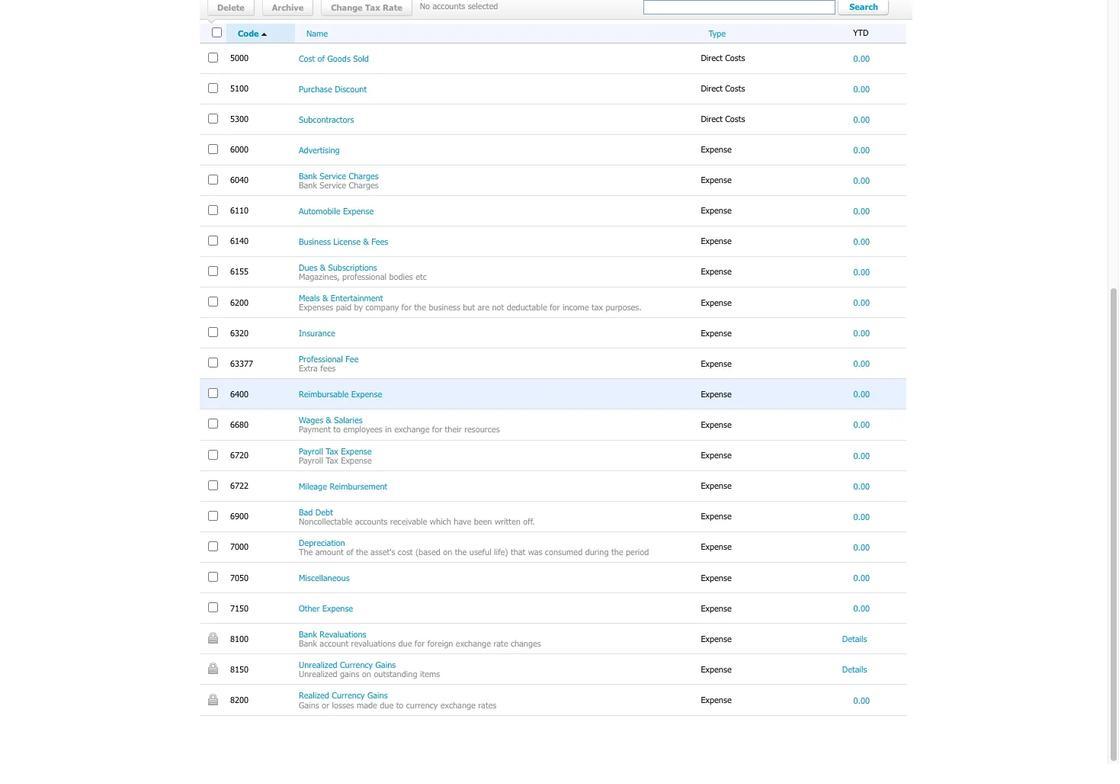 Task type: locate. For each thing, give the bounding box(es) containing it.
2 payroll from the top
[[299, 455, 323, 465]]

2 details link from the top
[[842, 664, 870, 674]]

1 horizontal spatial on
[[443, 547, 452, 557]]

mileage reimbursement
[[299, 481, 388, 491]]

you cannot delete/archive system accounts. image
[[208, 632, 218, 644], [208, 663, 218, 674]]

payroll up mileage
[[299, 455, 323, 465]]

employees
[[343, 424, 383, 434]]

0 vertical spatial currency
[[340, 660, 373, 670]]

& right wages
[[326, 415, 332, 425]]

professional fee link
[[299, 354, 359, 364]]

bank down advertising link
[[299, 171, 317, 180]]

1 details link from the top
[[842, 634, 870, 644]]

cost
[[299, 53, 315, 63]]

1 vertical spatial details link
[[842, 664, 870, 674]]

to left "currency"
[[396, 700, 404, 710]]

0 horizontal spatial accounts
[[355, 516, 388, 526]]

for
[[402, 302, 412, 312], [550, 302, 560, 312], [432, 424, 442, 434], [415, 638, 425, 648]]

service up automobile expense "link"
[[320, 180, 346, 190]]

6722
[[230, 481, 251, 490]]

accounts up asset's
[[355, 516, 388, 526]]

to inside realized currency gains gains or losses made due to currency exchange rates
[[396, 700, 404, 710]]

automobile expense link
[[299, 206, 374, 216]]

20 0.00 link from the top
[[854, 695, 870, 705]]

gains inside unrealized currency gains unrealized gains on outstanding items
[[376, 660, 396, 670]]

details
[[842, 634, 870, 644], [842, 664, 870, 674]]

changes
[[511, 638, 541, 648]]

4 0.00 link from the top
[[854, 145, 870, 154]]

0 horizontal spatial on
[[362, 669, 371, 679]]

are
[[478, 302, 490, 312]]

14 0.00 from the top
[[854, 450, 870, 460]]

0.00 for 7050
[[854, 573, 870, 583]]

6320
[[230, 328, 251, 338]]

1 vertical spatial direct costs
[[701, 83, 748, 93]]

purchase
[[299, 84, 332, 93]]

subcontractors link
[[299, 114, 354, 124]]

magazines,
[[299, 271, 340, 281]]

debt
[[316, 507, 333, 517]]

1 vertical spatial currency
[[332, 690, 365, 700]]

due right "made"
[[380, 700, 394, 710]]

but
[[463, 302, 475, 312]]

paid
[[336, 302, 352, 312]]

direct costs for of
[[701, 53, 748, 63]]

12 0.00 link from the top
[[854, 389, 870, 399]]

& left fees
[[363, 236, 369, 246]]

15 0.00 from the top
[[854, 481, 870, 491]]

not
[[492, 302, 504, 312]]

11 0.00 from the top
[[854, 359, 870, 368]]

2 vertical spatial exchange
[[441, 700, 476, 710]]

payroll tax expense link
[[299, 446, 372, 456]]

1 direct costs from the top
[[701, 53, 748, 63]]

delete link
[[207, 0, 255, 16]]

account
[[320, 638, 349, 648]]

accounts inside bad debt noncollectable accounts receivable which have been written off.
[[355, 516, 388, 526]]

0.00 for 6155
[[854, 267, 870, 277]]

service down advertising
[[320, 171, 346, 180]]

12 0.00 from the top
[[854, 389, 870, 399]]

13 0.00 link from the top
[[854, 420, 870, 430]]

15 0.00 link from the top
[[854, 481, 870, 491]]

1 horizontal spatial accounts
[[433, 0, 465, 10]]

payroll down payment
[[299, 446, 323, 456]]

for left income
[[550, 302, 560, 312]]

of right "cost"
[[318, 53, 325, 63]]

& for subscriptions
[[320, 262, 326, 272]]

14 0.00 link from the top
[[854, 450, 870, 460]]

0 horizontal spatial due
[[380, 700, 394, 710]]

1 0.00 link from the top
[[854, 53, 870, 63]]

tax left rate
[[365, 2, 380, 12]]

of
[[318, 53, 325, 63], [346, 547, 354, 557]]

0.00 for 6200
[[854, 297, 870, 307]]

& right "dues"
[[320, 262, 326, 272]]

3 0.00 link from the top
[[854, 114, 870, 124]]

0 vertical spatial details link
[[842, 634, 870, 644]]

4 bank from the top
[[299, 638, 317, 648]]

0.00 for 5300
[[854, 114, 870, 124]]

tax for rate
[[365, 2, 380, 12]]

gains left or
[[299, 700, 319, 710]]

subscriptions
[[328, 262, 377, 272]]

gains for outstanding
[[376, 660, 396, 670]]

outstanding
[[374, 669, 417, 679]]

10 0.00 link from the top
[[854, 328, 870, 338]]

6680
[[230, 419, 251, 429]]

0 vertical spatial due
[[398, 638, 412, 648]]

0 vertical spatial to
[[333, 424, 341, 434]]

1 0.00 from the top
[[854, 53, 870, 63]]

delete
[[217, 2, 245, 12]]

0 horizontal spatial of
[[318, 53, 325, 63]]

0 vertical spatial direct
[[701, 53, 723, 63]]

bank up automobile
[[299, 180, 317, 190]]

1 vertical spatial of
[[346, 547, 354, 557]]

2 direct from the top
[[701, 83, 723, 93]]

& inside wages & salaries payment to employees in exchange for their resources
[[326, 415, 332, 425]]

0 vertical spatial costs
[[725, 53, 745, 63]]

expense for 8200
[[701, 695, 734, 705]]

16 0.00 link from the top
[[854, 511, 870, 521]]

16 0.00 from the top
[[854, 511, 870, 521]]

mileage
[[299, 481, 327, 491]]

8100
[[230, 633, 251, 643]]

1 horizontal spatial to
[[396, 700, 404, 710]]

reimbursable expense
[[299, 389, 382, 399]]

1 vertical spatial direct
[[701, 83, 723, 93]]

1 payroll from the top
[[299, 446, 323, 456]]

0.00 for 7150
[[854, 603, 870, 613]]

you cannot delete/archive system accounts. image left 8100 at the bottom left of page
[[208, 632, 218, 644]]

the left period
[[612, 547, 623, 557]]

unrealized
[[299, 660, 337, 670], [299, 669, 337, 679]]

1 unrealized from the top
[[299, 660, 337, 670]]

2 0.00 link from the top
[[854, 84, 870, 93]]

0.00 link for 6320
[[854, 328, 870, 338]]

gains
[[340, 669, 359, 679]]

19 0.00 link from the top
[[854, 603, 870, 613]]

for left foreign
[[415, 638, 425, 648]]

advertising link
[[299, 145, 340, 154]]

0.00
[[854, 53, 870, 63], [854, 84, 870, 93], [854, 114, 870, 124], [854, 145, 870, 154], [854, 175, 870, 185], [854, 206, 870, 216], [854, 236, 870, 246], [854, 267, 870, 277], [854, 297, 870, 307], [854, 328, 870, 338], [854, 359, 870, 368], [854, 389, 870, 399], [854, 420, 870, 430], [854, 450, 870, 460], [854, 481, 870, 491], [854, 511, 870, 521], [854, 542, 870, 552], [854, 573, 870, 583], [854, 603, 870, 613], [854, 695, 870, 705]]

revaluations
[[351, 638, 396, 648]]

bad debt link
[[299, 507, 333, 517]]

exchange left rates
[[441, 700, 476, 710]]

miscellaneous
[[299, 573, 350, 583]]

1 horizontal spatial due
[[398, 638, 412, 648]]

0 horizontal spatial to
[[333, 424, 341, 434]]

2 vertical spatial direct costs
[[701, 114, 748, 124]]

unrealized currency gains link
[[299, 660, 396, 670]]

2 costs from the top
[[725, 83, 745, 93]]

currency for on
[[340, 660, 373, 670]]

expense for 6722
[[701, 481, 734, 490]]

0.00 link for 6200
[[854, 297, 870, 307]]

fees
[[372, 236, 388, 246]]

for left their
[[432, 424, 442, 434]]

0 vertical spatial direct costs
[[701, 53, 748, 63]]

0 vertical spatial exchange
[[394, 424, 430, 434]]

tax down payment
[[326, 446, 338, 456]]

expense for 8150
[[701, 664, 734, 674]]

bank down the other
[[299, 629, 317, 639]]

expense for 6155
[[701, 266, 734, 276]]

expense for 6000
[[701, 144, 734, 154]]

gains
[[376, 660, 396, 670], [367, 690, 388, 700], [299, 700, 319, 710]]

6 0.00 from the top
[[854, 206, 870, 216]]

the left business
[[414, 302, 426, 312]]

gains down unrealized currency gains unrealized gains on outstanding items
[[367, 690, 388, 700]]

1 vertical spatial accounts
[[355, 516, 388, 526]]

details link
[[842, 634, 870, 644], [842, 664, 870, 674]]

expense for 7000
[[701, 542, 734, 552]]

which
[[430, 516, 451, 526]]

6000
[[230, 144, 251, 154]]

exchange right in at left bottom
[[394, 424, 430, 434]]

due right the revaluations
[[398, 638, 412, 648]]

details link for unrealized gains on outstanding items
[[842, 664, 870, 674]]

expense for 7150
[[701, 603, 734, 613]]

None checkbox
[[212, 27, 222, 37], [208, 113, 218, 123], [208, 144, 218, 154], [208, 174, 218, 184], [208, 205, 218, 215], [208, 235, 218, 245], [208, 297, 218, 307], [208, 327, 218, 337], [208, 358, 218, 368], [208, 388, 218, 398], [208, 480, 218, 490], [208, 511, 218, 521], [208, 572, 218, 582], [208, 602, 218, 612], [212, 27, 222, 37], [208, 113, 218, 123], [208, 144, 218, 154], [208, 174, 218, 184], [208, 205, 218, 215], [208, 235, 218, 245], [208, 297, 218, 307], [208, 327, 218, 337], [208, 358, 218, 368], [208, 388, 218, 398], [208, 480, 218, 490], [208, 511, 218, 521], [208, 572, 218, 582], [208, 602, 218, 612]]

you cannot delete/archive system accounts. image left 8150
[[208, 663, 218, 674]]

for inside bank revaluations bank account revaluations due for foreign exchange rate changes
[[415, 638, 425, 648]]

currency down the gains
[[332, 690, 365, 700]]

on right (based
[[443, 547, 452, 557]]

on right the gains
[[362, 669, 371, 679]]

costs
[[725, 53, 745, 63], [725, 83, 745, 93], [725, 114, 745, 124]]

7 0.00 from the top
[[854, 236, 870, 246]]

realized
[[299, 690, 329, 700]]

2 vertical spatial direct
[[701, 114, 723, 124]]

0.00 link for 6680
[[854, 420, 870, 430]]

currency inside unrealized currency gains unrealized gains on outstanding items
[[340, 660, 373, 670]]

5 0.00 from the top
[[854, 175, 870, 185]]

1 vertical spatial details
[[842, 664, 870, 674]]

exchange left rate
[[456, 638, 491, 648]]

unrealized down account
[[299, 660, 337, 670]]

2 service from the top
[[320, 180, 346, 190]]

1 details from the top
[[842, 634, 870, 644]]

None text field
[[644, 0, 836, 14]]

2 direct costs from the top
[[701, 83, 748, 93]]

1 you cannot delete/archive system accounts. image from the top
[[208, 632, 218, 644]]

details link for bank account revaluations due for foreign exchange rate changes
[[842, 634, 870, 644]]

& inside meals & entertainment expenses paid by company for the business but are not deductable for income tax purposes.
[[322, 293, 328, 303]]

accounts right no
[[433, 0, 465, 10]]

expense for 8100
[[701, 633, 734, 643]]

0.00 for 63377
[[854, 359, 870, 368]]

2 vertical spatial costs
[[725, 114, 745, 124]]

8 0.00 from the top
[[854, 267, 870, 277]]

17 0.00 link from the top
[[854, 542, 870, 552]]

currency down the revaluations
[[340, 660, 373, 670]]

0 vertical spatial details
[[842, 634, 870, 644]]

5 0.00 link from the top
[[854, 175, 870, 185]]

1 vertical spatial costs
[[725, 83, 745, 93]]

to inside wages & salaries payment to employees in exchange for their resources
[[333, 424, 341, 434]]

rates
[[478, 700, 497, 710]]

& right meals
[[322, 293, 328, 303]]

2 details from the top
[[842, 664, 870, 674]]

3 costs from the top
[[725, 114, 745, 124]]

8200
[[230, 695, 251, 705]]

was
[[528, 547, 543, 557]]

losses
[[332, 700, 354, 710]]

20 0.00 from the top
[[854, 695, 870, 705]]

realized currency gains gains or losses made due to currency exchange rates
[[299, 690, 497, 710]]

the left useful
[[455, 547, 467, 557]]

have
[[454, 516, 471, 526]]

expense for 6400
[[701, 389, 734, 399]]

None checkbox
[[208, 52, 218, 62], [208, 83, 218, 93], [208, 266, 218, 276], [208, 419, 218, 429], [208, 450, 218, 460], [208, 541, 218, 551], [208, 52, 218, 62], [208, 83, 218, 93], [208, 266, 218, 276], [208, 419, 218, 429], [208, 450, 218, 460], [208, 541, 218, 551]]

exchange inside realized currency gains gains or losses made due to currency exchange rates
[[441, 700, 476, 710]]

1 bank from the top
[[299, 171, 317, 180]]

17 0.00 from the top
[[854, 542, 870, 552]]

1 direct from the top
[[701, 53, 723, 63]]

10 0.00 from the top
[[854, 328, 870, 338]]

you cannot delete/archive system accounts. image for 8150
[[208, 663, 218, 674]]

name link
[[307, 28, 328, 38]]

2 you cannot delete/archive system accounts. image from the top
[[208, 663, 218, 674]]

gains for made
[[367, 690, 388, 700]]

off.
[[523, 516, 535, 526]]

expense for 63377
[[701, 358, 734, 368]]

business license & fees
[[299, 236, 388, 246]]

in
[[385, 424, 392, 434]]

4 0.00 from the top
[[854, 145, 870, 154]]

dues & subscriptions magazines, professional bodies etc
[[299, 262, 427, 281]]

subcontractors
[[299, 114, 354, 124]]

of inside depreciation the amount of the asset's cost (based on the useful life) that was consumed during the period
[[346, 547, 354, 557]]

1 costs from the top
[[725, 53, 745, 63]]

0.00 link for 6720
[[854, 450, 870, 460]]

costs for discount
[[725, 83, 745, 93]]

direct costs for discount
[[701, 83, 748, 93]]

by
[[354, 302, 363, 312]]

6140
[[230, 236, 251, 246]]

during
[[585, 547, 609, 557]]

0.00 link for 7050
[[854, 573, 870, 583]]

no accounts selected
[[420, 0, 498, 10]]

0.00 link for 7150
[[854, 603, 870, 613]]

advertising
[[299, 145, 340, 154]]

change tax rate link
[[321, 0, 412, 16]]

payroll
[[299, 446, 323, 456], [299, 455, 323, 465]]

other
[[299, 603, 320, 613]]

& inside the dues & subscriptions magazines, professional bodies etc
[[320, 262, 326, 272]]

direct for of
[[701, 53, 723, 63]]

unrealized up realized
[[299, 669, 337, 679]]

the
[[414, 302, 426, 312], [356, 547, 368, 557], [455, 547, 467, 557], [612, 547, 623, 557]]

0 vertical spatial you cannot delete/archive system accounts. image
[[208, 632, 218, 644]]

2 bank from the top
[[299, 180, 317, 190]]

19 0.00 from the top
[[854, 603, 870, 613]]

1 vertical spatial on
[[362, 669, 371, 679]]

6 0.00 link from the top
[[854, 206, 870, 216]]

11 0.00 link from the top
[[854, 359, 870, 368]]

asset's
[[371, 547, 395, 557]]

18 0.00 from the top
[[854, 573, 870, 583]]

currency for losses
[[332, 690, 365, 700]]

0.00 link for 5000
[[854, 53, 870, 63]]

to
[[333, 424, 341, 434], [396, 700, 404, 710]]

0.00 link for 5300
[[854, 114, 870, 124]]

13 0.00 from the top
[[854, 420, 870, 430]]

expense for 6900
[[701, 511, 734, 521]]

currency inside realized currency gains gains or losses made due to currency exchange rates
[[332, 690, 365, 700]]

18 0.00 link from the top
[[854, 573, 870, 583]]

0 vertical spatial on
[[443, 547, 452, 557]]

no
[[420, 0, 430, 10]]

to up payroll tax expense link
[[333, 424, 341, 434]]

7050
[[230, 572, 251, 582]]

reimbursable expense link
[[299, 389, 382, 399]]

3 0.00 from the top
[[854, 114, 870, 124]]

9 0.00 from the top
[[854, 297, 870, 307]]

7 0.00 link from the top
[[854, 236, 870, 246]]

of right 'amount' in the left of the page
[[346, 547, 354, 557]]

9 0.00 link from the top
[[854, 297, 870, 307]]

1 vertical spatial to
[[396, 700, 404, 710]]

gains down the revaluations
[[376, 660, 396, 670]]

foreign
[[428, 638, 453, 648]]

1 vertical spatial you cannot delete/archive system accounts. image
[[208, 663, 218, 674]]

exchange inside bank revaluations bank account revaluations due for foreign exchange rate changes
[[456, 638, 491, 648]]

3 bank from the top
[[299, 629, 317, 639]]

direct
[[701, 53, 723, 63], [701, 83, 723, 93], [701, 114, 723, 124]]

purchase discount
[[299, 84, 367, 93]]

2 0.00 from the top
[[854, 84, 870, 93]]

deductable
[[507, 302, 547, 312]]

1 vertical spatial due
[[380, 700, 394, 710]]

7000
[[230, 542, 251, 552]]

0 vertical spatial of
[[318, 53, 325, 63]]

due inside realized currency gains gains or losses made due to currency exchange rates
[[380, 700, 394, 710]]

8 0.00 link from the top
[[854, 267, 870, 277]]

0.00 link for 6040
[[854, 175, 870, 185]]

1 vertical spatial exchange
[[456, 638, 491, 648]]

0.00 link for 6140
[[854, 236, 870, 246]]

1 horizontal spatial of
[[346, 547, 354, 557]]

bank left account
[[299, 638, 317, 648]]

details for unrealized gains on outstanding items
[[842, 664, 870, 674]]

0.00 link
[[854, 53, 870, 63], [854, 84, 870, 93], [854, 114, 870, 124], [854, 145, 870, 154], [854, 175, 870, 185], [854, 206, 870, 216], [854, 236, 870, 246], [854, 267, 870, 277], [854, 297, 870, 307], [854, 328, 870, 338], [854, 359, 870, 368], [854, 389, 870, 399], [854, 420, 870, 430], [854, 450, 870, 460], [854, 481, 870, 491], [854, 511, 870, 521], [854, 542, 870, 552], [854, 573, 870, 583], [854, 603, 870, 613], [854, 695, 870, 705]]

3 direct costs from the top
[[701, 114, 748, 124]]

on inside depreciation the amount of the asset's cost (based on the useful life) that was consumed during the period
[[443, 547, 452, 557]]

search button
[[838, 0, 890, 16]]



Task type: describe. For each thing, give the bounding box(es) containing it.
bank revaluations bank account revaluations due for foreign exchange rate changes
[[299, 629, 541, 648]]

purposes.
[[606, 302, 642, 312]]

bank service charges link
[[299, 171, 379, 180]]

selected
[[468, 0, 498, 10]]

business
[[429, 302, 460, 312]]

tax for expense
[[326, 446, 338, 456]]

meals & entertainment expenses paid by company for the business but are not deductable for income tax purposes.
[[299, 293, 642, 312]]

the left asset's
[[356, 547, 368, 557]]

0.00 link for 6900
[[854, 511, 870, 521]]

0.00 for 6040
[[854, 175, 870, 185]]

the inside meals & entertainment expenses paid by company for the business but are not deductable for income tax purposes.
[[414, 302, 426, 312]]

0.00 link for 6155
[[854, 267, 870, 277]]

6200
[[230, 297, 251, 307]]

8150
[[230, 664, 251, 674]]

resources
[[464, 424, 500, 434]]

useful
[[470, 547, 492, 557]]

0.00 for 6680
[[854, 420, 870, 430]]

bodies
[[389, 271, 413, 281]]

0.00 for 6722
[[854, 481, 870, 491]]

0.00 link for 7000
[[854, 542, 870, 552]]

automobile
[[299, 206, 340, 216]]

made
[[357, 700, 377, 710]]

1 charges from the top
[[349, 171, 379, 180]]

amount
[[316, 547, 344, 557]]

realized currency gains link
[[299, 690, 388, 700]]

entertainment
[[331, 293, 383, 303]]

2 unrealized from the top
[[299, 669, 337, 679]]

expense for 6110
[[701, 205, 734, 215]]

expenses
[[299, 302, 333, 312]]

cost of goods sold
[[299, 53, 369, 63]]

automobile expense
[[299, 206, 374, 216]]

expense for 6200
[[701, 297, 734, 307]]

their
[[445, 424, 462, 434]]

0.00 link for 6400
[[854, 389, 870, 399]]

1 service from the top
[[320, 171, 346, 180]]

business
[[299, 236, 331, 246]]

wages
[[299, 415, 323, 425]]

mileage reimbursement link
[[299, 481, 388, 491]]

depreciation link
[[299, 538, 345, 547]]

0.00 for 5100
[[854, 84, 870, 93]]

direct for discount
[[701, 83, 723, 93]]

items
[[420, 669, 440, 679]]

sold
[[353, 53, 369, 63]]

payment
[[299, 424, 331, 434]]

0.00 link for 6722
[[854, 481, 870, 491]]

0.00 for 6900
[[854, 511, 870, 521]]

type link
[[709, 28, 726, 38]]

meals & entertainment link
[[299, 293, 383, 303]]

expense for 6040
[[701, 175, 734, 185]]

0.00 link for 63377
[[854, 359, 870, 368]]

you cannot delete/archive system accounts. image
[[208, 694, 218, 705]]

noncollectable
[[299, 516, 352, 526]]

6155
[[230, 266, 251, 276]]

0.00 for 6320
[[854, 328, 870, 338]]

code link
[[238, 28, 291, 40]]

0.00 link for 6110
[[854, 206, 870, 216]]

(based
[[416, 547, 441, 557]]

6900
[[230, 511, 251, 521]]

expense for 6720
[[701, 450, 734, 460]]

0.00 link for 8200
[[854, 695, 870, 705]]

that
[[511, 547, 526, 557]]

on inside unrealized currency gains unrealized gains on outstanding items
[[362, 669, 371, 679]]

costs for of
[[725, 53, 745, 63]]

goods
[[328, 53, 351, 63]]

expense for 6320
[[701, 328, 734, 338]]

fee
[[346, 354, 359, 364]]

7150
[[230, 603, 251, 613]]

payroll tax expense payroll tax expense
[[299, 446, 372, 465]]

reimbursement
[[330, 481, 388, 491]]

depreciation the amount of the asset's cost (based on the useful life) that was consumed during the period
[[299, 538, 649, 557]]

tax
[[592, 302, 603, 312]]

change
[[331, 2, 363, 12]]

3 direct from the top
[[701, 114, 723, 124]]

name
[[307, 28, 328, 38]]

0.00 for 6400
[[854, 389, 870, 399]]

unrealized currency gains unrealized gains on outstanding items
[[299, 660, 440, 679]]

professional fee extra fees
[[299, 354, 359, 373]]

type
[[709, 28, 726, 38]]

insurance
[[299, 328, 335, 338]]

fees
[[320, 363, 336, 373]]

6110
[[230, 205, 251, 215]]

& for salaries
[[326, 415, 332, 425]]

purchase discount link
[[299, 84, 367, 93]]

life)
[[494, 547, 508, 557]]

0.00 link for 5100
[[854, 84, 870, 93]]

6400
[[230, 389, 251, 399]]

or
[[322, 700, 329, 710]]

search
[[850, 1, 878, 11]]

0.00 for 6140
[[854, 236, 870, 246]]

0.00 for 5000
[[854, 53, 870, 63]]

expense for 7050
[[701, 572, 734, 582]]

tax up mileage reimbursement
[[326, 455, 338, 465]]

0.00 for 8200
[[854, 695, 870, 705]]

expense for 6680
[[701, 419, 734, 429]]

expense for 6140
[[701, 236, 734, 246]]

details for bank account revaluations due for foreign exchange rate changes
[[842, 634, 870, 644]]

0.00 link for 6000
[[854, 145, 870, 154]]

you cannot delete/archive system accounts. image for 8100
[[208, 632, 218, 644]]

for right company
[[402, 302, 412, 312]]

etc
[[416, 271, 427, 281]]

due inside bank revaluations bank account revaluations due for foreign exchange rate changes
[[398, 638, 412, 648]]

63377
[[230, 358, 256, 368]]

0.00 for 6720
[[854, 450, 870, 460]]

for inside wages & salaries payment to employees in exchange for their resources
[[432, 424, 442, 434]]

been
[[474, 516, 492, 526]]

5300
[[230, 114, 251, 124]]

professional
[[299, 354, 343, 364]]

0.00 for 7000
[[854, 542, 870, 552]]

bad debt noncollectable accounts receivable which have been written off.
[[299, 507, 535, 526]]

rate
[[494, 638, 508, 648]]

0.00 for 6110
[[854, 206, 870, 216]]

2 charges from the top
[[349, 180, 379, 190]]

0 vertical spatial accounts
[[433, 0, 465, 10]]

revaluations
[[320, 629, 366, 639]]

consumed
[[545, 547, 583, 557]]

discount
[[335, 84, 367, 93]]

dues
[[299, 262, 317, 272]]

6040
[[230, 175, 251, 185]]

exchange inside wages & salaries payment to employees in exchange for their resources
[[394, 424, 430, 434]]

bank service charges bank service charges
[[299, 171, 379, 190]]

5100
[[230, 83, 251, 93]]

0.00 for 6000
[[854, 145, 870, 154]]

license
[[333, 236, 361, 246]]

cost
[[398, 547, 413, 557]]

depreciation
[[299, 538, 345, 547]]

& for entertainment
[[322, 293, 328, 303]]



Task type: vqa. For each thing, say whether or not it's contained in the screenshot.
"$0"
no



